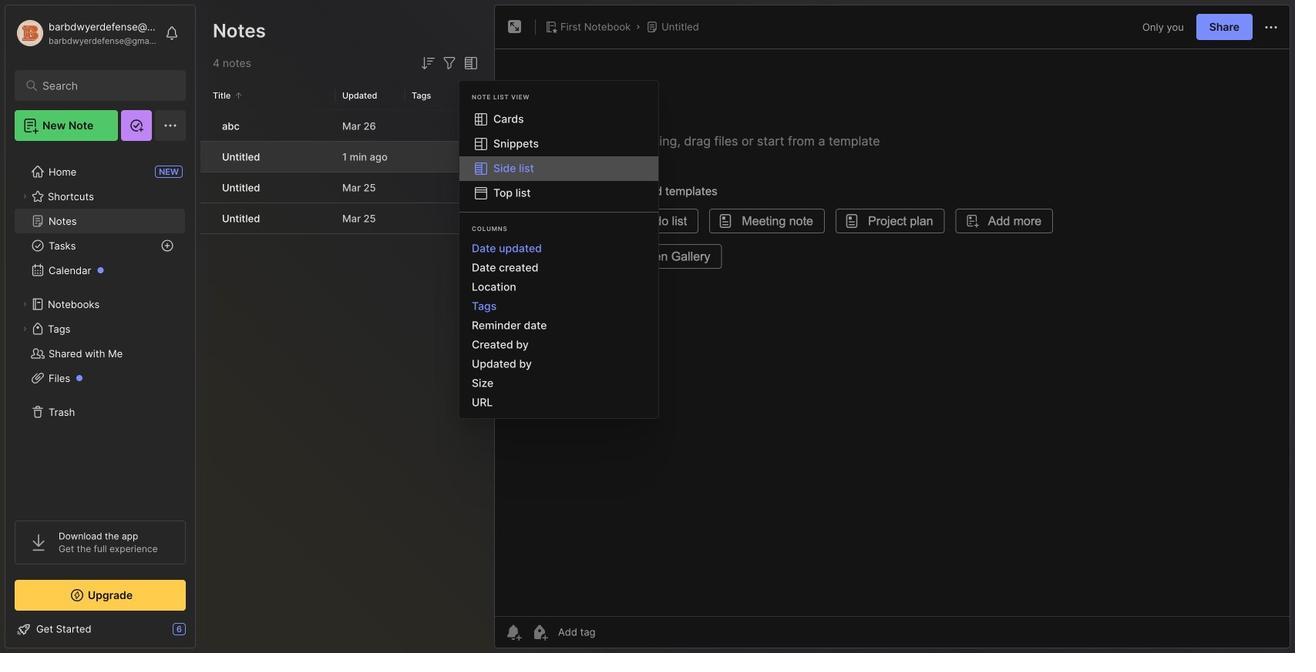 Task type: vqa. For each thing, say whether or not it's contained in the screenshot.
1st cell from the top
yes



Task type: describe. For each thing, give the bounding box(es) containing it.
3 cell from the top
[[201, 173, 213, 203]]

4 cell from the top
[[201, 204, 213, 234]]

none search field inside the main element
[[42, 76, 165, 95]]

More actions field
[[1262, 17, 1281, 37]]

expand tags image
[[20, 325, 29, 334]]

expand notebooks image
[[20, 300, 29, 309]]

Sort options field
[[419, 54, 437, 72]]

main element
[[0, 0, 201, 654]]

View options field
[[459, 54, 480, 72]]

expand note image
[[506, 18, 524, 36]]

2 cell from the top
[[201, 142, 213, 172]]

add filters image
[[440, 54, 459, 72]]

Note Editor text field
[[495, 49, 1290, 617]]

Add tag field
[[557, 626, 673, 640]]

more actions image
[[1262, 18, 1281, 37]]

click to collapse image
[[195, 625, 206, 644]]



Task type: locate. For each thing, give the bounding box(es) containing it.
2 dropdown list menu from the top
[[460, 239, 659, 413]]

note window element
[[494, 5, 1291, 653]]

Help and Learning task checklist field
[[5, 618, 195, 642]]

tree
[[5, 150, 195, 507]]

1 dropdown list menu from the top
[[460, 107, 659, 206]]

tree inside the main element
[[5, 150, 195, 507]]

Account field
[[15, 18, 157, 49]]

1 cell from the top
[[201, 111, 213, 141]]

Add filters field
[[440, 54, 459, 72]]

Search text field
[[42, 79, 165, 93]]

dropdown list menu
[[460, 107, 659, 206], [460, 239, 659, 413]]

1 vertical spatial dropdown list menu
[[460, 239, 659, 413]]

None search field
[[42, 76, 165, 95]]

menu item
[[460, 157, 659, 181]]

add tag image
[[531, 624, 549, 642]]

cell
[[201, 111, 213, 141], [201, 142, 213, 172], [201, 173, 213, 203], [201, 204, 213, 234]]

0 vertical spatial dropdown list menu
[[460, 107, 659, 206]]

row group
[[201, 111, 490, 235]]

add a reminder image
[[504, 624, 523, 642]]



